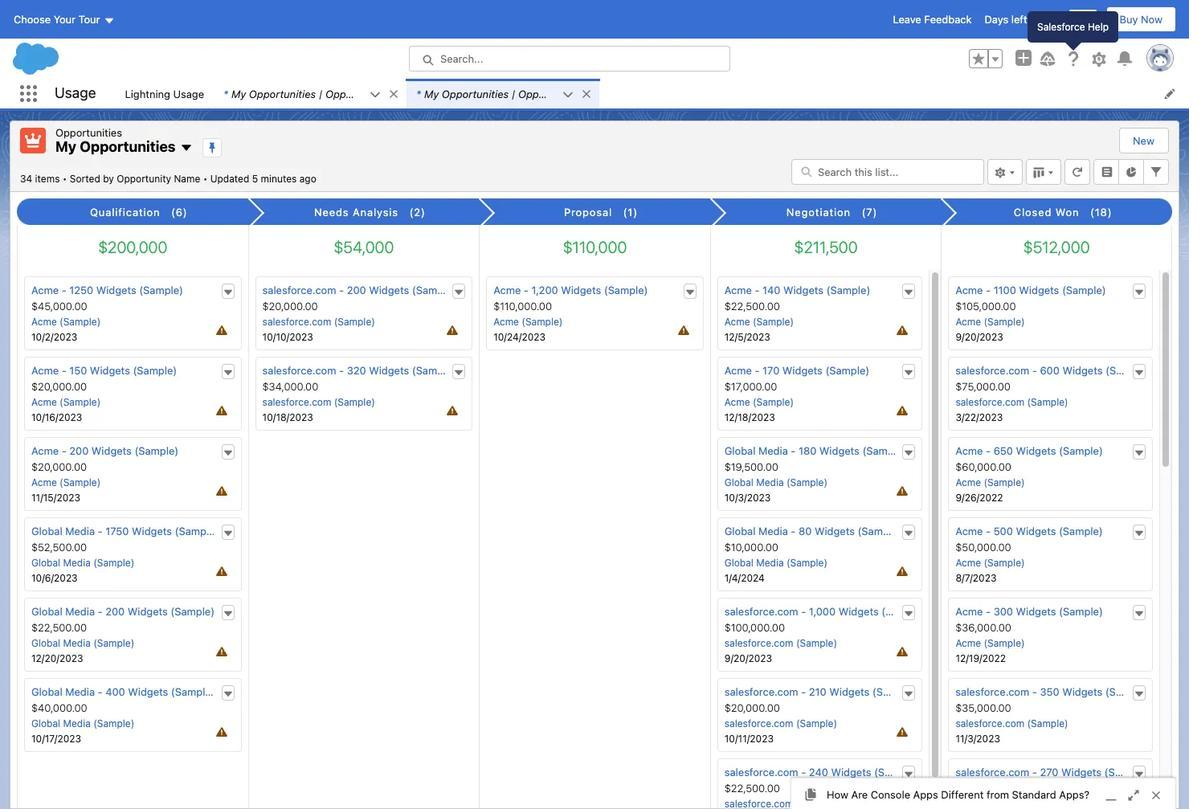 Task type: describe. For each thing, give the bounding box(es) containing it.
lightning usage
[[125, 87, 204, 100]]

2 * from the left
[[416, 87, 421, 100]]

text default image for acme - 650 widgets (sample)
[[1134, 448, 1145, 459]]

(sample) inside $17,000.00 acme (sample) 12/18/2023
[[753, 396, 794, 408]]

- for acme - 200 widgets (sample)
[[62, 445, 67, 457]]

text default image for salesforce.com - 350 widgets (sample)
[[1134, 689, 1145, 700]]

240
[[809, 766, 829, 779]]

acme - 300 widgets (sample) link
[[956, 605, 1104, 618]]

acme down the 10/16/2023
[[31, 445, 59, 457]]

- for salesforce.com - 200 widgets (sample)
[[339, 284, 344, 297]]

salesforce.com up $20,000.00 salesforce.com (sample) 10/11/2023
[[725, 686, 799, 699]]

(sample) inside $40,000.00 global media (sample) 10/17/2023
[[93, 718, 134, 730]]

2 list item from the left
[[407, 79, 600, 109]]

analysis
[[353, 206, 399, 219]]

text default image for salesforce.com - 240 widgets (sample)
[[904, 769, 915, 780]]

global media - 80 widgets (sample) link
[[725, 525, 902, 538]]

widgets for acme - 150 widgets (sample)
[[90, 364, 130, 377]]

widgets for acme - 200 widgets (sample)
[[92, 445, 132, 457]]

12/5/2023
[[725, 331, 771, 343]]

acme inside "$45,000.00 acme (sample) 10/2/2023"
[[31, 316, 57, 328]]

acme inside $17,000.00 acme (sample) 12/18/2023
[[725, 396, 750, 408]]

1 • from the left
[[63, 172, 67, 184]]

salesforce.com - 1,000 widgets (sample)
[[725, 605, 926, 618]]

$40,000.00 global media (sample) 10/17/2023
[[31, 702, 134, 745]]

sorted
[[70, 172, 100, 184]]

- left 400
[[98, 686, 103, 699]]

salesforce.com (sample) link for 320
[[263, 396, 375, 408]]

- left 1750
[[98, 525, 103, 538]]

- for acme - 170 widgets (sample)
[[755, 364, 760, 377]]

negotiation
[[787, 206, 851, 219]]

salesforce.com inside $34,000.00 salesforce.com (sample) 10/18/2023
[[263, 396, 331, 408]]

closed won
[[1014, 206, 1080, 219]]

(sample) inside $34,000.00 salesforce.com (sample) 10/18/2023
[[334, 396, 375, 408]]

global media (sample) link for $22,500.00
[[31, 637, 134, 650]]

global media - 1750 widgets (sample) link
[[31, 525, 219, 538]]

my opportunities|opportunities|list view element
[[10, 121, 1180, 809]]

acme - 200 widgets (sample) link
[[31, 445, 179, 457]]

acme - 150 widgets (sample) link
[[31, 364, 177, 377]]

(sample) inside $35,000.00 salesforce.com (sample) 11/3/2023
[[1028, 718, 1069, 730]]

text default image for salesforce.com - 1,000 widgets (sample)
[[904, 608, 915, 620]]

acme inside $20,000.00 acme (sample) 10/16/2023
[[31, 396, 57, 408]]

- up $22,500.00 global media (sample) 12/20/2023
[[98, 605, 103, 618]]

global up $19,500.00
[[725, 445, 756, 457]]

(2)
[[410, 206, 426, 219]]

- for acme - 300 widgets (sample)
[[986, 605, 991, 618]]

34 items • sorted by opportunity name • updated 5 minutes ago
[[20, 172, 316, 184]]

acme left 150
[[31, 364, 59, 377]]

new button
[[1121, 129, 1168, 153]]

acme - 500 widgets (sample) link
[[956, 525, 1103, 538]]

media inside $10,000.00 global media (sample) 1/4/2024
[[757, 557, 784, 569]]

1/4/2024
[[725, 572, 765, 584]]

acme (sample) link for 1100
[[956, 316, 1025, 328]]

acme (sample) link for 500
[[956, 557, 1025, 569]]

350
[[1041, 686, 1060, 699]]

search...
[[440, 52, 483, 65]]

text default image for global media - 180 widgets (sample)
[[904, 448, 915, 459]]

widgets for salesforce.com - 600 widgets (sample)
[[1063, 364, 1103, 377]]

1 horizontal spatial my
[[231, 87, 246, 100]]

buy
[[1120, 13, 1139, 26]]

(sample) inside $75,000.00 salesforce.com (sample) 3/22/2023
[[1028, 396, 1069, 408]]

in
[[1031, 13, 1039, 26]]

media up "$52,500.00"
[[65, 525, 95, 538]]

$35,000.00 salesforce.com (sample) 11/3/2023
[[956, 702, 1069, 745]]

1 horizontal spatial 200
[[105, 605, 125, 618]]

8/7/2023
[[956, 572, 997, 584]]

my opportunities status
[[20, 172, 210, 184]]

(sample) inside '$105,000.00 acme (sample) 9/20/2023'
[[984, 316, 1025, 328]]

(sample) inside $100,000.00 salesforce.com (sample) 9/20/2023
[[797, 637, 838, 650]]

leave feedback
[[893, 13, 972, 26]]

widgets for acme - 500 widgets (sample)
[[1016, 525, 1057, 538]]

media up $22,500.00 global media (sample) 12/20/2023
[[65, 605, 95, 618]]

salesforce.com down "10/11/2023" at the right of page
[[725, 766, 799, 779]]

text default image for salesforce.com - 320 widgets (sample)
[[454, 367, 465, 378]]

acme up $17,000.00
[[725, 364, 752, 377]]

12/20/2023
[[31, 653, 83, 665]]

(sample) inside "$45,000.00 acme (sample) 10/2/2023"
[[60, 316, 101, 328]]

1 * from the left
[[224, 87, 228, 100]]

$50,000.00
[[956, 541, 1012, 554]]

acme up $110,000.00
[[494, 284, 521, 297]]

500
[[994, 525, 1014, 538]]

widgets for salesforce.com - 1,000 widgets (sample)
[[839, 605, 879, 618]]

salesforce.com - 350 widgets (sample) link
[[956, 686, 1150, 699]]

widgets for acme - 300 widgets (sample)
[[1016, 605, 1057, 618]]

widgets right 180
[[820, 445, 860, 457]]

- for acme - 500 widgets (sample)
[[986, 525, 991, 538]]

2 • from the left
[[203, 172, 208, 184]]

$512,000
[[1024, 238, 1090, 256]]

salesforce.com - 350 widgets (sample)
[[956, 686, 1150, 699]]

global media (sample) link for $19,500.00
[[725, 477, 828, 489]]

widgets right 400
[[128, 686, 168, 699]]

acme inside $50,000.00 acme (sample) 8/7/2023
[[956, 557, 982, 569]]

Search My Opportunities list view. search field
[[792, 159, 985, 184]]

$52,500.00 global media (sample) 10/6/2023
[[31, 541, 134, 584]]

3/22/2023
[[956, 412, 1003, 424]]

widgets for acme - 1100 widgets (sample)
[[1020, 284, 1060, 297]]

text default image for global media - 200 widgets (sample)
[[222, 608, 234, 620]]

$60,000.00
[[956, 461, 1012, 474]]

salesforce.com up $75,000.00
[[956, 364, 1030, 377]]

text default image for acme - 150 widgets (sample)
[[222, 367, 234, 378]]

1,000
[[809, 605, 836, 618]]

global media - 1750 widgets (sample)
[[31, 525, 219, 538]]

choose
[[14, 13, 51, 26]]

proposal
[[564, 206, 613, 219]]

standard
[[1013, 789, 1057, 802]]

tour
[[78, 13, 100, 26]]

2 * my opportunities | opportunities from the left
[[416, 87, 586, 100]]

salesforce.com (sample) link for 600
[[956, 396, 1069, 408]]

by
[[103, 172, 114, 184]]

now
[[1141, 13, 1163, 26]]

widgets right 80
[[815, 525, 855, 538]]

34
[[20, 172, 32, 184]]

trial
[[1042, 13, 1061, 26]]

usage inside list
[[173, 87, 204, 100]]

1250
[[69, 284, 93, 297]]

(sample) inside $20,000.00 salesforce.com (sample) 10/11/2023
[[797, 718, 838, 730]]

(sample) inside $60,000.00 acme (sample) 9/26/2022
[[984, 477, 1025, 489]]

$20,000.00 for salesforce.com - 210 widgets (sample)
[[725, 702, 780, 715]]

(sample) inside $36,000.00 acme (sample) 12/19/2022
[[984, 637, 1025, 650]]

items
[[35, 172, 60, 184]]

media up $10,000.00
[[759, 525, 788, 538]]

lightning
[[125, 87, 170, 100]]

$200,000
[[98, 238, 168, 256]]

$110,000.00 acme (sample) 10/24/2023
[[494, 300, 563, 343]]

$34,000.00
[[263, 380, 319, 393]]

150
[[69, 364, 87, 377]]

salesforce.com - 320 widgets (sample) link
[[263, 364, 456, 377]]

text default image for acme - 140 widgets (sample)
[[904, 287, 915, 298]]

salesforce.com - 210 widgets (sample)
[[725, 686, 917, 699]]

acme (sample) link for 300
[[956, 637, 1025, 650]]

media up $40,000.00
[[65, 686, 95, 699]]

media up $19,500.00
[[759, 445, 788, 457]]

$75,000.00 salesforce.com (sample) 3/22/2023
[[956, 380, 1069, 424]]

ago
[[300, 172, 316, 184]]

days left in trial
[[985, 13, 1061, 26]]

$17,000.00 acme (sample) 12/18/2023
[[725, 380, 794, 424]]

$20,000.00 acme (sample) 11/15/2023
[[31, 461, 101, 504]]

global media - 80 widgets (sample)
[[725, 525, 902, 538]]

200 for acme
[[69, 445, 89, 457]]

needs analysis
[[314, 206, 399, 219]]

widgets for salesforce.com - 200 widgets (sample)
[[369, 284, 409, 297]]

- for acme - 1100 widgets (sample)
[[986, 284, 991, 297]]

acme up $105,000.00
[[956, 284, 983, 297]]

text default image for acme - 1,200 widgets (sample)
[[685, 287, 696, 298]]

$52,500.00
[[31, 541, 87, 554]]

- for salesforce.com - 600 widgets (sample)
[[1033, 364, 1038, 377]]

10/17/2023
[[31, 733, 81, 745]]

salesforce.com inside $20,000.00 salesforce.com (sample) 10/11/2023
[[725, 718, 794, 730]]

- for acme - 140 widgets (sample)
[[755, 284, 760, 297]]

apps
[[914, 789, 939, 802]]

none search field inside my opportunities|opportunities|list view element
[[792, 159, 985, 184]]

$45,000.00 acme (sample) 10/2/2023
[[31, 300, 101, 343]]

widgets for acme - 170 widgets (sample)
[[783, 364, 823, 377]]

- for salesforce.com - 1,000 widgets (sample)
[[802, 605, 806, 618]]

$22,500.00 acme (sample) 12/5/2023
[[725, 300, 794, 343]]

media inside $52,500.00 global media (sample) 10/6/2023
[[63, 557, 91, 569]]

closed
[[1014, 206, 1052, 219]]

2 vertical spatial $22,500.00
[[725, 782, 780, 795]]

- for acme - 1250 widgets (sample)
[[62, 284, 67, 297]]

80
[[799, 525, 812, 538]]

300
[[994, 605, 1014, 618]]

(sample) inside $52,500.00 global media (sample) 10/6/2023
[[93, 557, 134, 569]]

widgets for salesforce.com - 350 widgets (sample)
[[1063, 686, 1103, 699]]

1 list item from the left
[[214, 79, 407, 109]]

- for acme - 650 widgets (sample)
[[986, 445, 991, 457]]

acme up $60,000.00
[[956, 445, 983, 457]]

choose your tour
[[14, 13, 100, 26]]

acme (sample) link for 140
[[725, 316, 794, 328]]

9/20/2023 for $100,000.00
[[725, 653, 773, 665]]

how are console apps different from standard apps? link
[[792, 779, 1176, 809]]

text default image for salesforce.com - 210 widgets (sample)
[[904, 689, 915, 700]]

200 for salesforce.com
[[347, 284, 366, 297]]

salesforce.com up $27,000.00
[[956, 766, 1030, 779]]

text default image for global media - 1750 widgets (sample)
[[222, 528, 234, 539]]

text default image for salesforce.com - 270 widgets (sample)
[[1134, 769, 1145, 780]]

text default image for salesforce.com - 200 widgets (sample)
[[454, 287, 465, 298]]

10/24/2023
[[494, 331, 546, 343]]

salesforce.com inside $75,000.00 salesforce.com (sample) 3/22/2023
[[956, 396, 1025, 408]]

leave
[[893, 13, 922, 26]]

updated
[[210, 172, 249, 184]]

salesforce.com - 1,000 widgets (sample) link
[[725, 605, 926, 618]]

salesforce.com (sample) link for 200
[[263, 316, 375, 328]]

widgets for salesforce.com - 320 widgets (sample)
[[369, 364, 409, 377]]

salesforce.com up $35,000.00
[[956, 686, 1030, 699]]

salesforce.com - 320 widgets (sample)
[[263, 364, 456, 377]]



Task type: locate. For each thing, give the bounding box(es) containing it.
$22,500.00 for global
[[31, 621, 87, 634]]

acme - 200 widgets (sample)
[[31, 445, 179, 457]]

salesforce.com up $34,000.00 in the top of the page
[[263, 364, 336, 377]]

acme (sample) link up 11/15/2023
[[31, 477, 101, 489]]

widgets for salesforce.com - 240 widgets (sample)
[[831, 766, 872, 779]]

acme - 140 widgets (sample) link
[[725, 284, 871, 297]]

acme - 1250 widgets (sample)
[[31, 284, 183, 297]]

210
[[809, 686, 827, 699]]

global up 10/6/2023
[[31, 557, 60, 569]]

global media (sample) link up 12/20/2023
[[31, 637, 134, 650]]

(sample) inside $110,000.00 acme (sample) 10/24/2023
[[522, 316, 563, 328]]

acme inside $36,000.00 acme (sample) 12/19/2022
[[956, 637, 982, 650]]

acme - 1100 widgets (sample)
[[956, 284, 1107, 297]]

acme (sample) link for 200
[[31, 477, 101, 489]]

acme - 140 widgets (sample)
[[725, 284, 871, 297]]

10/10/2023
[[263, 331, 313, 343]]

acme (sample) link for 150
[[31, 396, 101, 408]]

- left 500
[[986, 525, 991, 538]]

- for acme - 150 widgets (sample)
[[62, 364, 67, 377]]

widgets for acme - 1250 widgets (sample)
[[96, 284, 136, 297]]

global media - 400 widgets (sample)
[[31, 686, 215, 699]]

acme - 1250 widgets (sample) link
[[31, 284, 183, 297]]

0 horizontal spatial *
[[224, 87, 228, 100]]

$20,000.00 salesforce.com (sample) 10/10/2023
[[263, 300, 375, 343]]

salesforce.com - 600 widgets (sample)
[[956, 364, 1150, 377]]

salesforce.com (sample) link down $34,000.00 in the top of the page
[[263, 396, 375, 408]]

acme up 11/15/2023
[[31, 477, 57, 489]]

2 horizontal spatial 200
[[347, 284, 366, 297]]

global inside $19,500.00 global media (sample) 10/3/2023
[[725, 477, 754, 489]]

widgets right 350
[[1063, 686, 1103, 699]]

acme left the 140
[[725, 284, 752, 297]]

- for acme - 1,200 widgets (sample)
[[524, 284, 529, 297]]

acme up the 10/24/2023
[[494, 316, 519, 328]]

salesforce.com (sample) link down $75,000.00
[[956, 396, 1069, 408]]

acme inside $22,500.00 acme (sample) 12/5/2023
[[725, 316, 750, 328]]

global media (sample) link for $10,000.00
[[725, 557, 828, 569]]

0 vertical spatial $22,500.00
[[725, 300, 780, 313]]

won
[[1056, 206, 1080, 219]]

2 horizontal spatial my
[[424, 87, 439, 100]]

acme up 12/5/2023
[[725, 316, 750, 328]]

$22,500.00 for acme
[[725, 300, 780, 313]]

$20,000.00 for salesforce.com - 200 widgets (sample)
[[263, 300, 318, 313]]

widgets for acme - 650 widgets (sample)
[[1016, 445, 1057, 457]]

widgets down '$54,000'
[[369, 284, 409, 297]]

$20,000.00 inside $20,000.00 acme (sample) 10/16/2023
[[31, 380, 87, 393]]

list
[[115, 79, 1190, 109]]

acme inside '$105,000.00 acme (sample) 9/20/2023'
[[956, 316, 982, 328]]

$105,000.00
[[956, 300, 1016, 313]]

$20,000.00 inside $20,000.00 acme (sample) 11/15/2023
[[31, 461, 87, 474]]

left
[[1012, 13, 1028, 26]]

global media - 180 widgets (sample)
[[725, 445, 907, 457]]

acme - 650 widgets (sample) link
[[956, 445, 1104, 457]]

global media - 200 widgets (sample) link
[[31, 605, 215, 618]]

salesforce.com down $34,000.00 in the top of the page
[[263, 396, 331, 408]]

media down $19,500.00
[[757, 477, 784, 489]]

$75,000.00
[[956, 380, 1011, 393]]

days
[[985, 13, 1009, 26]]

$22,500.00 inside $22,500.00 global media (sample) 12/20/2023
[[31, 621, 87, 634]]

(sample) inside $22,500.00 global media (sample) 12/20/2023
[[93, 637, 134, 650]]

- left 180
[[791, 445, 796, 457]]

salesforce.com (sample) link for 1,000
[[725, 637, 838, 650]]

acme up 8/7/2023
[[956, 557, 982, 569]]

acme inside $60,000.00 acme (sample) 9/26/2022
[[956, 477, 982, 489]]

1750
[[105, 525, 129, 538]]

acme down $105,000.00
[[956, 316, 982, 328]]

salesforce.com (sample) link down $100,000.00
[[725, 637, 838, 650]]

0 horizontal spatial * my opportunities | opportunities
[[224, 87, 393, 100]]

apps?
[[1060, 789, 1090, 802]]

widgets right 320
[[369, 364, 409, 377]]

acme up $36,000.00
[[956, 605, 983, 618]]

global up "$52,500.00"
[[31, 525, 62, 538]]

$36,000.00
[[956, 621, 1012, 634]]

global up 1/4/2024
[[725, 557, 754, 569]]

0 vertical spatial 200
[[347, 284, 366, 297]]

global up $40,000.00
[[31, 686, 62, 699]]

$20,000.00 inside $20,000.00 salesforce.com (sample) 10/11/2023
[[725, 702, 780, 715]]

acme (sample) link down $105,000.00
[[956, 316, 1025, 328]]

salesforce.com up '$20,000.00 salesforce.com (sample) 10/10/2023'
[[263, 284, 336, 297]]

media
[[759, 445, 788, 457], [757, 477, 784, 489], [65, 525, 95, 538], [759, 525, 788, 538], [63, 557, 91, 569], [757, 557, 784, 569], [65, 605, 95, 618], [63, 637, 91, 650], [65, 686, 95, 699], [63, 718, 91, 730]]

(sample) inside $20,000.00 acme (sample) 11/15/2023
[[60, 477, 101, 489]]

- left 80
[[791, 525, 796, 538]]

1,200
[[532, 284, 558, 297]]

group
[[969, 49, 1003, 68]]

salesforce.com - 210 widgets (sample) link
[[725, 686, 917, 699]]

global inside $40,000.00 global media (sample) 10/17/2023
[[31, 718, 60, 730]]

200 up $22,500.00 global media (sample) 12/20/2023
[[105, 605, 125, 618]]

1 horizontal spatial |
[[512, 87, 516, 100]]

global media (sample) link for $40,000.00
[[31, 718, 134, 730]]

salesforce.com (sample) link up 10/10/2023
[[263, 316, 375, 328]]

- left 150
[[62, 364, 67, 377]]

$20,000.00 inside '$20,000.00 salesforce.com (sample) 10/10/2023'
[[263, 300, 318, 313]]

acme up 9/26/2022
[[956, 477, 982, 489]]

$20,000.00 for acme - 150 widgets (sample)
[[31, 380, 87, 393]]

1 horizontal spatial 9/20/2023
[[956, 331, 1004, 343]]

acme - 300 widgets (sample)
[[956, 605, 1104, 618]]

$22,500.00 global media (sample) 12/20/2023
[[31, 621, 134, 665]]

global media - 200 widgets (sample)
[[31, 605, 215, 618]]

0 horizontal spatial my
[[55, 138, 76, 155]]

(sample) inside $22,500.00 acme (sample) 12/5/2023
[[753, 316, 794, 328]]

leave feedback link
[[893, 13, 972, 26]]

text default image for salesforce.com - 600 widgets (sample)
[[1134, 367, 1145, 378]]

9/20/2023 for $105,000.00
[[956, 331, 1004, 343]]

$19,500.00
[[725, 461, 779, 474]]

1 horizontal spatial *
[[416, 87, 421, 100]]

(sample) inside $19,500.00 global media (sample) 10/3/2023
[[787, 477, 828, 489]]

global media (sample) link down $19,500.00
[[725, 477, 828, 489]]

200 up $20,000.00 acme (sample) 11/15/2023
[[69, 445, 89, 457]]

(sample) inside $20,000.00 acme (sample) 10/16/2023
[[60, 396, 101, 408]]

600
[[1041, 364, 1060, 377]]

your
[[54, 13, 76, 26]]

choose your tour button
[[13, 6, 115, 32]]

my opportunities
[[55, 138, 176, 155]]

acme (sample) link down $17,000.00
[[725, 396, 794, 408]]

10/16/2023
[[31, 412, 82, 424]]

$105,000.00 acme (sample) 9/20/2023
[[956, 300, 1025, 343]]

$110,000
[[563, 238, 627, 256]]

text default image for acme - 170 widgets (sample)
[[904, 367, 915, 378]]

media down $10,000.00
[[757, 557, 784, 569]]

usage up my opportunities
[[55, 85, 96, 101]]

None search field
[[792, 159, 985, 184]]

salesforce.com (sample) link up "10/11/2023" at the right of page
[[725, 718, 838, 730]]

salesforce.com inside $35,000.00 salesforce.com (sample) 11/3/2023
[[956, 718, 1025, 730]]

text default image for global media - 400 widgets (sample)
[[222, 689, 234, 700]]

$20,000.00 down 150
[[31, 380, 87, 393]]

global inside $52,500.00 global media (sample) 10/6/2023
[[31, 557, 60, 569]]

12/19/2022
[[956, 653, 1006, 665]]

12/18/2023
[[725, 412, 775, 424]]

$22,500.00 inside $22,500.00 acme (sample) 12/5/2023
[[725, 300, 780, 313]]

acme up the 10/16/2023
[[31, 396, 57, 408]]

widgets right the 600 on the right of page
[[1063, 364, 1103, 377]]

- for salesforce.com - 350 widgets (sample)
[[1033, 686, 1038, 699]]

global down 10/6/2023
[[31, 605, 62, 618]]

(sample) inside '$20,000.00 salesforce.com (sample) 10/10/2023'
[[334, 316, 375, 328]]

(sample) inside $10,000.00 global media (sample) 1/4/2024
[[787, 557, 828, 569]]

acme (sample) link up 12/5/2023
[[725, 316, 794, 328]]

$100,000.00 salesforce.com (sample) 9/20/2023
[[725, 621, 838, 665]]

1 horizontal spatial usage
[[173, 87, 204, 100]]

1 * my opportunities | opportunities from the left
[[224, 87, 393, 100]]

- up $20,000.00 acme (sample) 11/15/2023
[[62, 445, 67, 457]]

400
[[105, 686, 125, 699]]

text default image for acme - 200 widgets (sample)
[[222, 448, 234, 459]]

- left the 600 on the right of page
[[1033, 364, 1038, 377]]

global media (sample) link down "$52,500.00"
[[31, 557, 134, 569]]

global up $10,000.00
[[725, 525, 756, 538]]

acme - 500 widgets (sample)
[[956, 525, 1103, 538]]

$22,500.00 up 12/20/2023
[[31, 621, 87, 634]]

- for salesforce.com - 210 widgets (sample)
[[802, 686, 806, 699]]

usage right lightning
[[173, 87, 204, 100]]

- left 350
[[1033, 686, 1038, 699]]

acme (sample) link up the 10/16/2023
[[31, 396, 101, 408]]

$22,500.00 down the 140
[[725, 300, 780, 313]]

(sample) inside $50,000.00 acme (sample) 8/7/2023
[[984, 557, 1025, 569]]

650
[[994, 445, 1014, 457]]

global media (sample) link
[[725, 477, 828, 489], [31, 557, 134, 569], [725, 557, 828, 569], [31, 637, 134, 650], [31, 718, 134, 730]]

needs
[[314, 206, 349, 219]]

$27,000.00
[[956, 782, 1010, 795]]

$35,000.00
[[956, 702, 1012, 715]]

text default image for acme - 1100 widgets (sample)
[[1134, 287, 1145, 298]]

widgets for salesforce.com - 270 widgets (sample)
[[1062, 766, 1102, 779]]

$20,000.00 up "10/11/2023" at the right of page
[[725, 702, 780, 715]]

0 horizontal spatial •
[[63, 172, 67, 184]]

global up 10/3/2023
[[725, 477, 754, 489]]

widgets for acme - 140 widgets (sample)
[[784, 284, 824, 297]]

text default image
[[388, 88, 400, 99], [370, 89, 381, 100], [180, 142, 193, 154], [454, 287, 465, 298], [685, 287, 696, 298], [222, 367, 234, 378], [1134, 367, 1145, 378], [222, 448, 234, 459], [904, 448, 915, 459], [1134, 528, 1145, 539], [1134, 608, 1145, 620], [1134, 689, 1145, 700], [1134, 769, 1145, 780]]

0 horizontal spatial 9/20/2023
[[725, 653, 773, 665]]

acme (sample) link for 1250
[[31, 316, 101, 328]]

0 horizontal spatial 200
[[69, 445, 89, 457]]

acme (sample) link for 1,200
[[494, 316, 563, 328]]

widgets right 1100
[[1020, 284, 1060, 297]]

text default image for acme - 500 widgets (sample)
[[1134, 528, 1145, 539]]

$10,000.00 global media (sample) 1/4/2024
[[725, 541, 828, 584]]

widgets up the apps?
[[1062, 766, 1102, 779]]

salesforce.com (sample) link
[[263, 316, 375, 328], [263, 396, 375, 408], [956, 396, 1069, 408], [725, 637, 838, 650], [725, 718, 838, 730], [956, 718, 1069, 730]]

list containing lightning usage
[[115, 79, 1190, 109]]

different
[[942, 789, 984, 802]]

170
[[763, 364, 780, 377]]

200
[[347, 284, 366, 297], [69, 445, 89, 457], [105, 605, 125, 618]]

$54,000
[[334, 238, 394, 256]]

media inside $22,500.00 global media (sample) 12/20/2023
[[63, 637, 91, 650]]

0 horizontal spatial usage
[[55, 85, 96, 101]]

9/20/2023 down $100,000.00
[[725, 653, 773, 665]]

acme (sample) link down $110,000.00
[[494, 316, 563, 328]]

- left 210
[[802, 686, 806, 699]]

acme - 1,200 widgets (sample)
[[494, 284, 648, 297]]

- for salesforce.com - 270 widgets (sample)
[[1033, 766, 1038, 779]]

text default image for acme - 300 widgets (sample)
[[1134, 608, 1145, 620]]

salesforce.com (sample) link for 350
[[956, 718, 1069, 730]]

salesforce.com (sample) link for 210
[[725, 718, 838, 730]]

$40,000.00
[[31, 702, 87, 715]]

140
[[763, 284, 781, 297]]

text default image for acme - 1250 widgets (sample)
[[222, 287, 234, 298]]

media down "$52,500.00"
[[63, 557, 91, 569]]

acme (sample) link for 170
[[725, 396, 794, 408]]

opportunity
[[117, 172, 171, 184]]

acme (sample) link down $50,000.00
[[956, 557, 1025, 569]]

global media (sample) link down $40,000.00
[[31, 718, 134, 730]]

9/20/2023 down $105,000.00
[[956, 331, 1004, 343]]

0 vertical spatial 9/20/2023
[[956, 331, 1004, 343]]

media down $40,000.00
[[63, 718, 91, 730]]

salesforce.com - 240 widgets (sample) link
[[725, 766, 919, 779]]

- left 320
[[339, 364, 344, 377]]

global media (sample) link for $52,500.00
[[31, 557, 134, 569]]

• right name
[[203, 172, 208, 184]]

acme (sample) link down $45,000.00
[[31, 316, 101, 328]]

salesforce.com - 270 widgets (sample)
[[956, 766, 1149, 779]]

9/26/2022
[[956, 492, 1004, 504]]

acme - 1100 widgets (sample) link
[[956, 284, 1107, 297]]

acme inside $20,000.00 acme (sample) 11/15/2023
[[31, 477, 57, 489]]

acme (sample) link for 650
[[956, 477, 1025, 489]]

global inside $22,500.00 global media (sample) 12/20/2023
[[31, 637, 60, 650]]

widgets for acme - 1,200 widgets (sample)
[[561, 284, 601, 297]]

widgets right 210
[[830, 686, 870, 699]]

global
[[725, 445, 756, 457], [725, 477, 754, 489], [31, 525, 62, 538], [725, 525, 756, 538], [31, 557, 60, 569], [725, 557, 754, 569], [31, 605, 62, 618], [31, 637, 60, 650], [31, 686, 62, 699], [31, 718, 60, 730]]

1100
[[994, 284, 1017, 297]]

11/15/2023
[[31, 492, 80, 504]]

how
[[827, 789, 849, 802]]

acme inside $110,000.00 acme (sample) 10/24/2023
[[494, 316, 519, 328]]

9/20/2023 inside '$105,000.00 acme (sample) 9/20/2023'
[[956, 331, 1004, 343]]

usage
[[55, 85, 96, 101], [173, 87, 204, 100]]

1 vertical spatial 9/20/2023
[[725, 653, 773, 665]]

1 vertical spatial $22,500.00
[[31, 621, 87, 634]]

global media (sample) link down $10,000.00
[[725, 557, 828, 569]]

minutes
[[261, 172, 297, 184]]

9/20/2023 inside $100,000.00 salesforce.com (sample) 9/20/2023
[[725, 653, 773, 665]]

29
[[1077, 13, 1090, 26]]

acme up $50,000.00
[[956, 525, 983, 538]]

widgets up are
[[831, 766, 872, 779]]

widgets right 300
[[1016, 605, 1057, 618]]

acme up $45,000.00
[[31, 284, 59, 297]]

$36,000.00 acme (sample) 12/19/2022
[[956, 621, 1025, 665]]

10/18/2023
[[263, 412, 313, 424]]

media inside $40,000.00 global media (sample) 10/17/2023
[[63, 718, 91, 730]]

1 vertical spatial 200
[[69, 445, 89, 457]]

- left 300
[[986, 605, 991, 618]]

salesforce.com (sample) link down $35,000.00
[[956, 718, 1069, 730]]

global inside $10,000.00 global media (sample) 1/4/2024
[[725, 557, 754, 569]]

list item
[[214, 79, 407, 109], [407, 79, 600, 109]]

acme up 10/2/2023
[[31, 316, 57, 328]]

widgets right 150
[[90, 364, 130, 377]]

widgets for salesforce.com - 210 widgets (sample)
[[830, 686, 870, 699]]

acme - 170 widgets (sample) link
[[725, 364, 870, 377]]

text default image for global media - 80 widgets (sample)
[[904, 528, 915, 539]]

- for salesforce.com - 320 widgets (sample)
[[339, 364, 344, 377]]

salesforce.com inside '$20,000.00 salesforce.com (sample) 10/10/2023'
[[263, 316, 331, 328]]

1 | from the left
[[319, 87, 323, 100]]

2 vertical spatial 200
[[105, 605, 125, 618]]

(1)
[[623, 206, 638, 219]]

2 | from the left
[[512, 87, 516, 100]]

0 horizontal spatial |
[[319, 87, 323, 100]]

salesforce.com inside $100,000.00 salesforce.com (sample) 9/20/2023
[[725, 637, 794, 650]]

• right items
[[63, 172, 67, 184]]

$22,500.00 down "10/11/2023" at the right of page
[[725, 782, 780, 795]]

- for salesforce.com - 240 widgets (sample)
[[802, 766, 806, 779]]

global up 12/20/2023
[[31, 637, 60, 650]]

name
[[174, 172, 200, 184]]

text default image
[[581, 88, 592, 99], [563, 89, 574, 100], [222, 287, 234, 298], [904, 287, 915, 298], [1134, 287, 1145, 298], [454, 367, 465, 378], [904, 367, 915, 378], [1134, 448, 1145, 459], [222, 528, 234, 539], [904, 528, 915, 539], [222, 608, 234, 620], [904, 608, 915, 620], [222, 689, 234, 700], [904, 689, 915, 700], [904, 769, 915, 780]]

- up '$20,000.00 salesforce.com (sample) 10/10/2023'
[[339, 284, 344, 297]]

1 horizontal spatial * my opportunities | opportunities
[[416, 87, 586, 100]]

10/11/2023
[[725, 733, 774, 745]]

widgets right 1750
[[132, 525, 172, 538]]

widgets up $22,500.00 global media (sample) 12/20/2023
[[128, 605, 168, 618]]

$45,000.00
[[31, 300, 87, 313]]

1 horizontal spatial •
[[203, 172, 208, 184]]

salesforce.com up $100,000.00
[[725, 605, 799, 618]]

media inside $19,500.00 global media (sample) 10/3/2023
[[757, 477, 784, 489]]

widgets right the 1,000
[[839, 605, 879, 618]]

$20,000.00 for acme - 200 widgets (sample)
[[31, 461, 87, 474]]

salesforce.com up "10/11/2023" at the right of page
[[725, 718, 794, 730]]

salesforce.com up 10/10/2023
[[263, 316, 331, 328]]



Task type: vqa. For each thing, say whether or not it's contained in the screenshot.
$20,000.00 in the $20,000.00 SALESFORCE.COM (SAMPLE) 10/10/2023
yes



